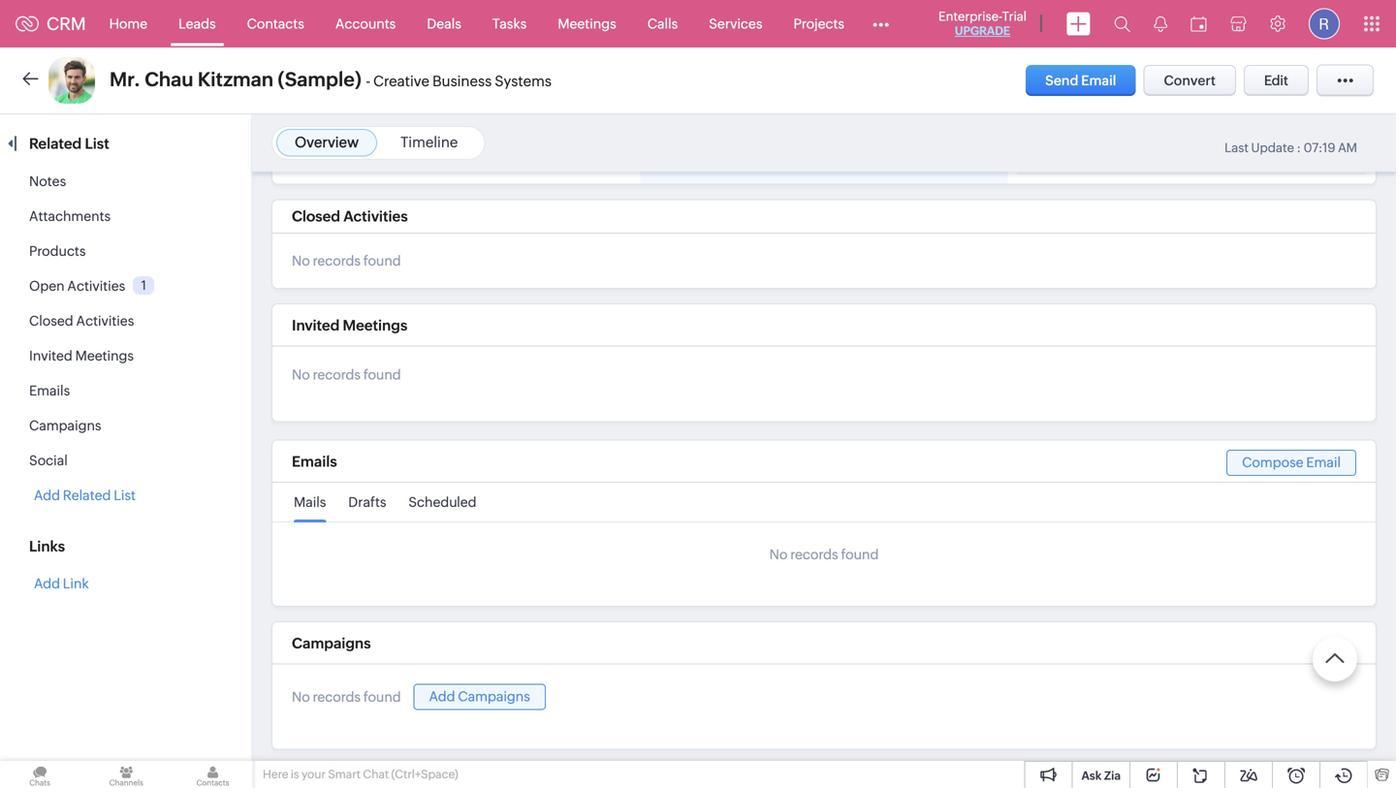 Task type: describe. For each thing, give the bounding box(es) containing it.
0 horizontal spatial invited meetings
[[29, 348, 134, 364]]

chat
[[363, 768, 389, 781]]

notes
[[29, 174, 66, 189]]

activities for open activities link
[[67, 278, 125, 294]]

accounts link
[[320, 0, 412, 47]]

1 horizontal spatial invited
[[292, 317, 340, 334]]

profile image
[[1309, 8, 1340, 39]]

closed activities link
[[29, 313, 134, 329]]

is
[[291, 768, 299, 781]]

trial
[[1003, 9, 1027, 24]]

your
[[302, 768, 326, 781]]

attachments
[[29, 209, 111, 224]]

edit button
[[1244, 65, 1309, 96]]

business
[[433, 73, 492, 90]]

1 vertical spatial emails
[[292, 453, 337, 470]]

ask
[[1082, 770, 1102, 783]]

emails link
[[29, 383, 70, 399]]

mr.
[[110, 68, 140, 91]]

compose email
[[1243, 455, 1341, 471]]

contacts
[[247, 16, 304, 32]]

scheduled
[[409, 495, 477, 510]]

add for add campaigns
[[429, 689, 455, 704]]

0 horizontal spatial list
[[85, 135, 109, 152]]

crm link
[[16, 14, 86, 34]]

campaigns link
[[29, 418, 101, 434]]

leads link
[[163, 0, 231, 47]]

projects link
[[778, 0, 860, 47]]

1 vertical spatial closed activities
[[29, 313, 134, 329]]

0 vertical spatial campaigns
[[29, 418, 101, 434]]

0 vertical spatial activities
[[344, 208, 408, 225]]

:
[[1297, 141, 1302, 155]]

creative
[[373, 73, 430, 90]]

edit
[[1265, 73, 1289, 88]]

home link
[[94, 0, 163, 47]]

convert button
[[1144, 65, 1237, 96]]

deals link
[[412, 0, 477, 47]]

social
[[29, 453, 68, 468]]

attachments link
[[29, 209, 111, 224]]

compose
[[1243, 455, 1304, 471]]

create menu image
[[1067, 12, 1091, 35]]

enterprise-trial upgrade
[[939, 9, 1027, 37]]

services
[[709, 16, 763, 32]]

last update : 07:19 am
[[1225, 141, 1358, 155]]

1 horizontal spatial meetings
[[343, 317, 408, 334]]

services link
[[694, 0, 778, 47]]

systems
[[495, 73, 552, 90]]

products
[[29, 243, 86, 259]]

drafts
[[348, 495, 386, 510]]

contacts image
[[173, 761, 253, 789]]

leads
[[179, 16, 216, 32]]

here is your smart chat (ctrl+space)
[[263, 768, 459, 781]]

social link
[[29, 453, 68, 468]]

overview
[[295, 134, 359, 151]]

upgrade
[[955, 24, 1011, 37]]

add campaigns
[[429, 689, 530, 704]]

search element
[[1103, 0, 1143, 48]]

1 horizontal spatial closed
[[292, 208, 340, 225]]

here
[[263, 768, 289, 781]]

smart
[[328, 768, 361, 781]]

tasks link
[[477, 0, 542, 47]]

products link
[[29, 243, 86, 259]]

mr. chau kitzman (sample) - creative business systems
[[110, 68, 552, 91]]

send
[[1046, 73, 1079, 88]]

meetings link
[[542, 0, 632, 47]]

invited meetings link
[[29, 348, 134, 364]]

timeline link
[[401, 134, 458, 151]]

email for send email
[[1082, 73, 1117, 88]]

add related list
[[34, 488, 136, 503]]

timeline
[[401, 134, 458, 151]]

am
[[1339, 141, 1358, 155]]



Task type: vqa. For each thing, say whether or not it's contained in the screenshot.
Check- for Check-In Sub-Locality
no



Task type: locate. For each thing, give the bounding box(es) containing it.
0 vertical spatial closed
[[292, 208, 340, 225]]

related
[[29, 135, 82, 152], [63, 488, 111, 503]]

1 vertical spatial invited
[[29, 348, 73, 364]]

closed activities up invited meetings link
[[29, 313, 134, 329]]

zia
[[1105, 770, 1121, 783]]

kitzman
[[198, 68, 274, 91]]

0 horizontal spatial campaigns
[[29, 418, 101, 434]]

1 horizontal spatial email
[[1307, 455, 1341, 471]]

1 vertical spatial activities
[[67, 278, 125, 294]]

0 horizontal spatial meetings
[[75, 348, 134, 364]]

1 vertical spatial list
[[114, 488, 136, 503]]

chats image
[[0, 761, 80, 789]]

0 horizontal spatial closed
[[29, 313, 73, 329]]

deals
[[427, 16, 462, 32]]

1 vertical spatial closed
[[29, 313, 73, 329]]

1 vertical spatial meetings
[[343, 317, 408, 334]]

invited meetings
[[292, 317, 408, 334], [29, 348, 134, 364]]

activities down overview
[[344, 208, 408, 225]]

add for add related list
[[34, 488, 60, 503]]

1 horizontal spatial closed activities
[[292, 208, 408, 225]]

logo image
[[16, 16, 39, 32]]

0 horizontal spatial emails
[[29, 383, 70, 399]]

accounts
[[335, 16, 396, 32]]

add link
[[34, 576, 89, 592]]

0 vertical spatial meetings
[[558, 16, 617, 32]]

1 horizontal spatial list
[[114, 488, 136, 503]]

2 vertical spatial add
[[429, 689, 455, 704]]

1 vertical spatial campaigns
[[292, 635, 371, 652]]

closed
[[292, 208, 340, 225], [29, 313, 73, 329]]

1 horizontal spatial emails
[[292, 453, 337, 470]]

2 vertical spatial activities
[[76, 313, 134, 329]]

emails up the campaigns "link"
[[29, 383, 70, 399]]

emails
[[29, 383, 70, 399], [292, 453, 337, 470]]

overview link
[[295, 134, 359, 151]]

0 vertical spatial email
[[1082, 73, 1117, 88]]

(ctrl+space)
[[391, 768, 459, 781]]

activities
[[344, 208, 408, 225], [67, 278, 125, 294], [76, 313, 134, 329]]

open activities link
[[29, 278, 125, 294]]

email inside button
[[1082, 73, 1117, 88]]

0 horizontal spatial invited
[[29, 348, 73, 364]]

add down social link
[[34, 488, 60, 503]]

0 vertical spatial closed activities
[[292, 208, 408, 225]]

open activities
[[29, 278, 125, 294]]

add up (ctrl+space) at the left of the page
[[429, 689, 455, 704]]

convert
[[1164, 73, 1216, 88]]

add campaigns link
[[414, 684, 546, 710]]

activities up closed activities link
[[67, 278, 125, 294]]

mails
[[294, 495, 326, 510]]

emails up the mails at left bottom
[[292, 453, 337, 470]]

update
[[1252, 141, 1295, 155]]

add left link at the bottom of the page
[[34, 576, 60, 592]]

link
[[63, 576, 89, 592]]

chau
[[145, 68, 194, 91]]

related up notes
[[29, 135, 82, 152]]

1 horizontal spatial campaigns
[[292, 635, 371, 652]]

profile element
[[1298, 0, 1352, 47]]

signals image
[[1154, 16, 1168, 32]]

0 horizontal spatial closed activities
[[29, 313, 134, 329]]

2 horizontal spatial campaigns
[[458, 689, 530, 704]]

closed activities
[[292, 208, 408, 225], [29, 313, 134, 329]]

records
[[313, 253, 361, 269], [313, 367, 361, 383], [791, 547, 839, 562], [313, 689, 361, 705]]

0 vertical spatial invited meetings
[[292, 317, 408, 334]]

calls
[[648, 16, 678, 32]]

0 vertical spatial related
[[29, 135, 82, 152]]

closed activities down overview
[[292, 208, 408, 225]]

1 vertical spatial invited meetings
[[29, 348, 134, 364]]

search image
[[1114, 16, 1131, 32]]

1 vertical spatial email
[[1307, 455, 1341, 471]]

found
[[364, 253, 401, 269], [364, 367, 401, 383], [841, 547, 879, 562], [364, 689, 401, 705]]

open
[[29, 278, 65, 294]]

07:19
[[1304, 141, 1336, 155]]

closed down open at the left top of the page
[[29, 313, 73, 329]]

email
[[1082, 73, 1117, 88], [1307, 455, 1341, 471]]

2 vertical spatial meetings
[[75, 348, 134, 364]]

activities for closed activities link
[[76, 313, 134, 329]]

1
[[141, 278, 146, 293]]

home
[[109, 16, 148, 32]]

email for compose email
[[1307, 455, 1341, 471]]

ask zia
[[1082, 770, 1121, 783]]

related list
[[29, 135, 113, 152]]

campaigns
[[29, 418, 101, 434], [292, 635, 371, 652], [458, 689, 530, 704]]

add for add link
[[34, 576, 60, 592]]

0 vertical spatial list
[[85, 135, 109, 152]]

last
[[1225, 141, 1249, 155]]

calendar image
[[1191, 16, 1208, 32]]

1 horizontal spatial invited meetings
[[292, 317, 408, 334]]

projects
[[794, 16, 845, 32]]

tasks
[[493, 16, 527, 32]]

email right 'send'
[[1082, 73, 1117, 88]]

notes link
[[29, 174, 66, 189]]

add
[[34, 488, 60, 503], [34, 576, 60, 592], [429, 689, 455, 704]]

channels image
[[87, 761, 166, 789]]

-
[[366, 73, 371, 90]]

2 horizontal spatial meetings
[[558, 16, 617, 32]]

Other Modules field
[[860, 8, 902, 39]]

related down social
[[63, 488, 111, 503]]

0 vertical spatial invited
[[292, 317, 340, 334]]

2 vertical spatial campaigns
[[458, 689, 530, 704]]

no
[[292, 253, 310, 269], [292, 367, 310, 383], [770, 547, 788, 562], [292, 689, 310, 705]]

create menu element
[[1055, 0, 1103, 47]]

(sample)
[[278, 68, 362, 91]]

links
[[29, 538, 65, 555]]

contacts link
[[231, 0, 320, 47]]

0 vertical spatial emails
[[29, 383, 70, 399]]

1 vertical spatial add
[[34, 576, 60, 592]]

no records found
[[292, 253, 401, 269], [292, 367, 401, 383], [770, 547, 879, 562], [292, 689, 401, 705]]

0 vertical spatial add
[[34, 488, 60, 503]]

crm
[[47, 14, 86, 34]]

signals element
[[1143, 0, 1179, 48]]

0 horizontal spatial email
[[1082, 73, 1117, 88]]

calls link
[[632, 0, 694, 47]]

list
[[85, 135, 109, 152], [114, 488, 136, 503]]

enterprise-
[[939, 9, 1003, 24]]

email right compose
[[1307, 455, 1341, 471]]

invited
[[292, 317, 340, 334], [29, 348, 73, 364]]

send email button
[[1026, 65, 1136, 96]]

meetings
[[558, 16, 617, 32], [343, 317, 408, 334], [75, 348, 134, 364]]

closed down overview
[[292, 208, 340, 225]]

1 vertical spatial related
[[63, 488, 111, 503]]

activities up invited meetings link
[[76, 313, 134, 329]]

send email
[[1046, 73, 1117, 88]]



